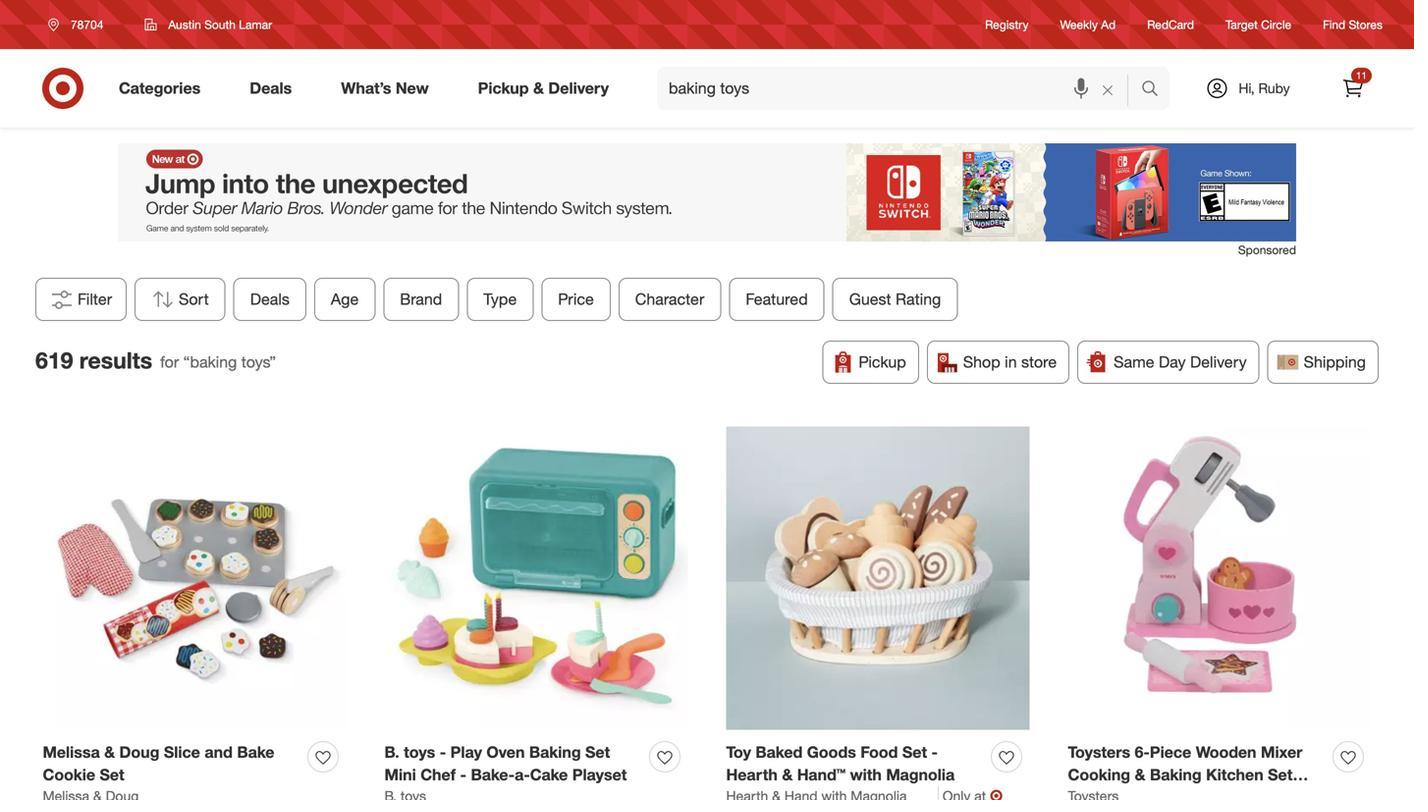 Task type: vqa. For each thing, say whether or not it's contained in the screenshot.
the top 1
no



Task type: describe. For each thing, give the bounding box(es) containing it.
austin
[[168, 17, 201, 32]]

toysters
[[1068, 743, 1130, 762]]

What can we help you find? suggestions appear below search field
[[657, 67, 1146, 110]]

"baking
[[183, 353, 237, 372]]

filter button
[[35, 278, 127, 321]]

mini
[[384, 766, 416, 785]]

price
[[558, 290, 594, 309]]

bake
[[237, 743, 274, 762]]

registry
[[985, 17, 1029, 32]]

shipping
[[1304, 353, 1366, 372]]

cookie
[[43, 766, 95, 785]]

b. toys - play oven baking set mini chef - bake-a-cake playset
[[384, 743, 627, 785]]

piece
[[1150, 743, 1191, 762]]

day
[[1159, 353, 1186, 372]]

circle
[[1261, 17, 1292, 32]]

deals for "deals" "link"
[[250, 79, 292, 98]]

magnolia
[[886, 766, 955, 785]]

toddler
[[1068, 788, 1123, 800]]

brand
[[400, 290, 442, 309]]

playset inside b. toys - play oven baking set mini chef - bake-a-cake playset
[[572, 766, 627, 785]]

shop
[[963, 353, 1000, 372]]

wooden
[[1196, 743, 1257, 762]]

same day delivery
[[1114, 353, 1247, 372]]

redcard link
[[1147, 16, 1194, 33]]

6-
[[1135, 743, 1150, 762]]

stores
[[1349, 17, 1383, 32]]

weekly ad link
[[1060, 16, 1116, 33]]

playset inside toysters 6-piece wooden mixer cooking & baking kitchen set toddler toy playset wonderf
[[1157, 788, 1211, 800]]

filter
[[78, 290, 112, 309]]

advertisement region
[[118, 143, 1296, 242]]

kitchen
[[1206, 766, 1264, 785]]

& inside pickup & delivery link
[[533, 79, 544, 98]]

baking inside toysters 6-piece wooden mixer cooking & baking kitchen set toddler toy playset wonderf
[[1150, 766, 1202, 785]]

guest
[[849, 290, 891, 309]]

melissa & doug slice and bake cookie set
[[43, 743, 274, 785]]

categories link
[[102, 67, 225, 110]]

shop in store
[[963, 353, 1057, 372]]

target
[[1226, 17, 1258, 32]]

what's new link
[[324, 67, 453, 110]]

set inside 'melissa & doug slice and bake cookie set'
[[100, 766, 124, 785]]

619
[[35, 346, 73, 374]]

shop in store button
[[927, 341, 1070, 384]]

austin south lamar button
[[132, 7, 285, 42]]

featured button
[[729, 278, 825, 321]]

hand™
[[797, 766, 846, 785]]

what's new
[[341, 79, 429, 98]]

type button
[[467, 278, 534, 321]]

same day delivery button
[[1077, 341, 1260, 384]]

set inside b. toys - play oven baking set mini chef - bake-a-cake playset
[[585, 743, 610, 762]]

redcard
[[1147, 17, 1194, 32]]

oven
[[486, 743, 525, 762]]

toy baked goods food set - hearth & hand™ with magnolia
[[726, 743, 955, 785]]

type
[[484, 290, 517, 309]]

guest rating button
[[833, 278, 958, 321]]

hearth
[[726, 766, 778, 785]]

chef
[[421, 766, 456, 785]]

age button
[[314, 278, 375, 321]]

toys
[[404, 743, 435, 762]]

doug
[[119, 743, 160, 762]]

pickup button
[[822, 341, 919, 384]]

in
[[1005, 353, 1017, 372]]

pickup & delivery link
[[461, 67, 633, 110]]

goods
[[807, 743, 856, 762]]

target circle link
[[1226, 16, 1292, 33]]

target circle
[[1226, 17, 1292, 32]]

store
[[1021, 353, 1057, 372]]

cake
[[530, 766, 568, 785]]

weekly
[[1060, 17, 1098, 32]]

guest rating
[[849, 290, 941, 309]]

& inside 'melissa & doug slice and bake cookie set'
[[104, 743, 115, 762]]

toy inside toysters 6-piece wooden mixer cooking & baking kitchen set toddler toy playset wonderf
[[1127, 788, 1152, 800]]

11 link
[[1332, 67, 1375, 110]]

cooking
[[1068, 766, 1130, 785]]

toysters 6-piece wooden mixer cooking & baking kitchen set toddler toy playset wonderf
[[1068, 743, 1303, 800]]

b.
[[384, 743, 399, 762]]



Task type: locate. For each thing, give the bounding box(es) containing it.
pickup inside pickup button
[[859, 353, 906, 372]]

1 horizontal spatial baking
[[1150, 766, 1202, 785]]

and
[[205, 743, 233, 762]]

melissa
[[43, 743, 100, 762]]

0 vertical spatial playset
[[572, 766, 627, 785]]

new
[[396, 79, 429, 98]]

set up magnolia
[[902, 743, 927, 762]]

toysters 6-piece wooden mixer cooking & baking kitchen set toddler toy playset wonderful tool for pretend play image
[[1068, 427, 1371, 730]]

set
[[585, 743, 610, 762], [902, 743, 927, 762], [100, 766, 124, 785], [1268, 766, 1293, 785]]

toy down 6-
[[1127, 788, 1152, 800]]

search button
[[1132, 67, 1180, 114]]

baking down the piece
[[1150, 766, 1202, 785]]

- up magnolia
[[932, 743, 938, 762]]

baking up cake
[[529, 743, 581, 762]]

deals up toys"
[[250, 290, 290, 309]]

categories
[[119, 79, 201, 98]]

toysters 6-piece wooden mixer cooking & baking kitchen set toddler toy playset wonderf link
[[1068, 742, 1325, 800]]

1 horizontal spatial pickup
[[859, 353, 906, 372]]

78704 button
[[35, 7, 124, 42]]

0 vertical spatial deals
[[250, 79, 292, 98]]

what's
[[341, 79, 391, 98]]

south
[[204, 17, 236, 32]]

delivery for same day delivery
[[1190, 353, 1247, 372]]

0 horizontal spatial toy
[[726, 743, 751, 762]]

playset down the piece
[[1157, 788, 1211, 800]]

toys"
[[241, 353, 276, 372]]

hi, ruby
[[1239, 80, 1290, 97]]

character
[[635, 290, 705, 309]]

deals for deals button on the top
[[250, 290, 290, 309]]

0 vertical spatial pickup
[[478, 79, 529, 98]]

deals link
[[233, 67, 316, 110]]

find
[[1323, 17, 1346, 32]]

mixer
[[1261, 743, 1303, 762]]

delivery inside "button"
[[1190, 353, 1247, 372]]

melissa & doug slice and bake cookie set image
[[43, 427, 346, 730], [43, 427, 346, 730]]

find stores
[[1323, 17, 1383, 32]]

deals down lamar
[[250, 79, 292, 98]]

1 horizontal spatial delivery
[[1190, 353, 1247, 372]]

1 vertical spatial delivery
[[1190, 353, 1247, 372]]

1 horizontal spatial -
[[460, 766, 467, 785]]

1 horizontal spatial toy
[[1127, 788, 1152, 800]]

set down doug
[[100, 766, 124, 785]]

0 horizontal spatial playset
[[572, 766, 627, 785]]

results
[[79, 346, 152, 374]]

- inside the toy baked goods food set - hearth & hand™ with magnolia
[[932, 743, 938, 762]]

ad
[[1101, 17, 1116, 32]]

a-
[[515, 766, 530, 785]]

2 horizontal spatial -
[[932, 743, 938, 762]]

toy baked goods food set - hearth & hand™ with magnolia image
[[726, 427, 1030, 730], [726, 427, 1030, 730]]

pickup for pickup & delivery
[[478, 79, 529, 98]]

deals inside "link"
[[250, 79, 292, 98]]

sort
[[179, 290, 209, 309]]

&
[[533, 79, 544, 98], [104, 743, 115, 762], [782, 766, 793, 785], [1135, 766, 1146, 785]]

1 vertical spatial baking
[[1150, 766, 1202, 785]]

deals
[[250, 79, 292, 98], [250, 290, 290, 309]]

featured
[[746, 290, 808, 309]]

0 vertical spatial baking
[[529, 743, 581, 762]]

& inside the toy baked goods food set - hearth & hand™ with magnolia
[[782, 766, 793, 785]]

b. toys - play oven baking set mini chef - bake-a-cake playset link
[[384, 742, 642, 786]]

set down mixer
[[1268, 766, 1293, 785]]

price button
[[542, 278, 611, 321]]

2 deals from the top
[[250, 290, 290, 309]]

delivery
[[548, 79, 609, 98], [1190, 353, 1247, 372]]

1 vertical spatial toy
[[1127, 788, 1152, 800]]

sort button
[[135, 278, 226, 321]]

toy baked goods food set - hearth & hand™ with magnolia link
[[726, 742, 984, 786]]

toy inside the toy baked goods food set - hearth & hand™ with magnolia
[[726, 743, 751, 762]]

1 vertical spatial pickup
[[859, 353, 906, 372]]

0 vertical spatial delivery
[[548, 79, 609, 98]]

0 horizontal spatial pickup
[[478, 79, 529, 98]]

melissa & doug slice and bake cookie set link
[[43, 742, 300, 786]]

same
[[1114, 353, 1154, 372]]

toy
[[726, 743, 751, 762], [1127, 788, 1152, 800]]

rating
[[896, 290, 941, 309]]

with
[[850, 766, 882, 785]]

character button
[[619, 278, 721, 321]]

baking
[[529, 743, 581, 762], [1150, 766, 1202, 785]]

lamar
[[239, 17, 272, 32]]

b. toys - play oven baking set mini chef - bake-a-cake playset image
[[384, 427, 688, 730], [384, 427, 688, 730]]

brand button
[[383, 278, 459, 321]]

set inside the toy baked goods food set - hearth & hand™ with magnolia
[[902, 743, 927, 762]]

1 vertical spatial playset
[[1157, 788, 1211, 800]]

search
[[1132, 81, 1180, 100]]

78704
[[71, 17, 103, 32]]

- up chef
[[440, 743, 446, 762]]

1 vertical spatial deals
[[250, 290, 290, 309]]

austin south lamar
[[168, 17, 272, 32]]

sponsored
[[1238, 243, 1296, 257]]

0 horizontal spatial -
[[440, 743, 446, 762]]

- down play
[[460, 766, 467, 785]]

playset right cake
[[572, 766, 627, 785]]

shipping button
[[1267, 341, 1379, 384]]

pickup right new
[[478, 79, 529, 98]]

11
[[1356, 69, 1367, 82]]

age
[[331, 290, 359, 309]]

0 horizontal spatial delivery
[[548, 79, 609, 98]]

toy up hearth
[[726, 743, 751, 762]]

bake-
[[471, 766, 515, 785]]

slice
[[164, 743, 200, 762]]

set inside toysters 6-piece wooden mixer cooking & baking kitchen set toddler toy playset wonderf
[[1268, 766, 1293, 785]]

pickup inside pickup & delivery link
[[478, 79, 529, 98]]

hi,
[[1239, 80, 1255, 97]]

619 results for "baking toys"
[[35, 346, 276, 374]]

delivery for pickup & delivery
[[548, 79, 609, 98]]

0 horizontal spatial baking
[[529, 743, 581, 762]]

& inside toysters 6-piece wooden mixer cooking & baking kitchen set toddler toy playset wonderf
[[1135, 766, 1146, 785]]

baked
[[756, 743, 803, 762]]

baking inside b. toys - play oven baking set mini chef - bake-a-cake playset
[[529, 743, 581, 762]]

play
[[450, 743, 482, 762]]

1 deals from the top
[[250, 79, 292, 98]]

food
[[861, 743, 898, 762]]

ruby
[[1258, 80, 1290, 97]]

weekly ad
[[1060, 17, 1116, 32]]

set right 'oven'
[[585, 743, 610, 762]]

-
[[440, 743, 446, 762], [932, 743, 938, 762], [460, 766, 467, 785]]

pickup for pickup
[[859, 353, 906, 372]]

deals inside button
[[250, 290, 290, 309]]

pickup down guest rating button
[[859, 353, 906, 372]]

1 horizontal spatial playset
[[1157, 788, 1211, 800]]

0 vertical spatial toy
[[726, 743, 751, 762]]

for
[[160, 353, 179, 372]]

find stores link
[[1323, 16, 1383, 33]]



